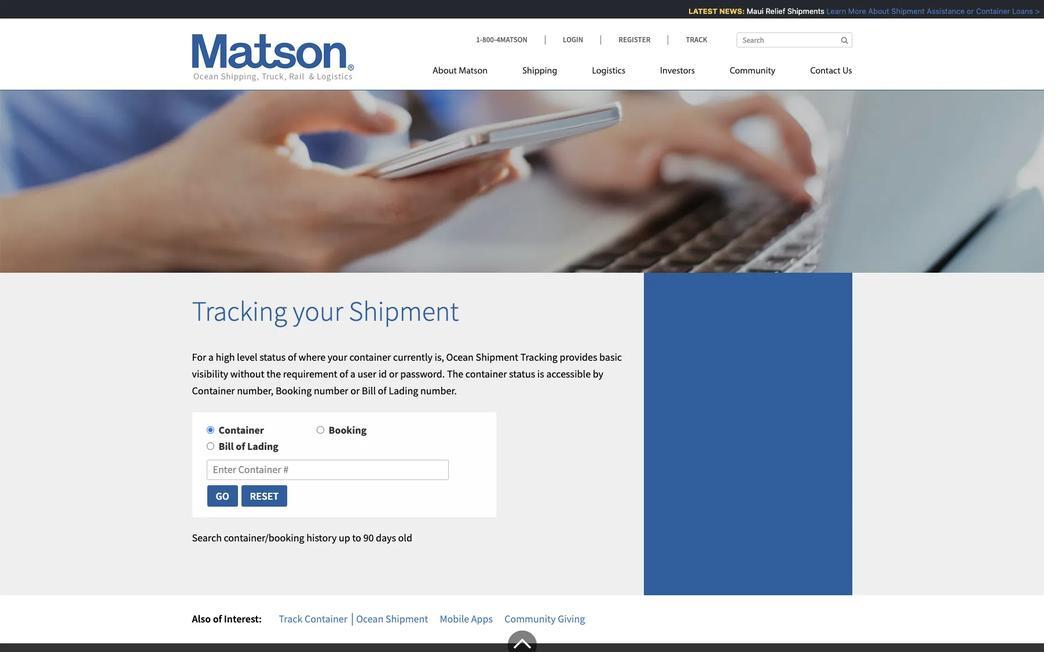 Task type: vqa. For each thing, say whether or not it's contained in the screenshot.
the rightmost Community
yes



Task type: describe. For each thing, give the bounding box(es) containing it.
the
[[447, 367, 463, 380]]

by
[[593, 367, 603, 380]]

where
[[298, 351, 326, 364]]

mobile apps
[[440, 612, 493, 625]]

about matson
[[433, 67, 488, 76]]

learn
[[821, 6, 841, 16]]

mobile apps link
[[440, 612, 493, 625]]

track for track link
[[686, 35, 707, 45]]

the
[[267, 367, 281, 380]]

your inside for a high level status of where your container currently is, ocean shipment tracking provides basic visibility without the requirement of a user id or password. the container status is accessible by container number, booking number or bill of lading number.
[[328, 351, 347, 364]]

shipment right │ocean
[[386, 612, 428, 625]]

1 horizontal spatial about
[[863, 6, 884, 16]]

number.
[[420, 384, 457, 397]]

tracking your shipment
[[192, 293, 459, 328]]

maui
[[741, 6, 758, 16]]

0 horizontal spatial or
[[350, 384, 360, 397]]

1-
[[476, 35, 482, 45]]

Container radio
[[206, 426, 214, 434]]

community giving
[[504, 612, 585, 625]]

login
[[563, 35, 583, 45]]

password.
[[400, 367, 445, 380]]

matson
[[459, 67, 488, 76]]

about inside about matson link
[[433, 67, 457, 76]]

tracking inside for a high level status of where your container currently is, ocean shipment tracking provides basic visibility without the requirement of a user id or password. the container status is accessible by container number, booking number or bill of lading number.
[[520, 351, 558, 364]]

top menu navigation
[[433, 61, 852, 85]]

container left loans
[[970, 6, 1005, 16]]

requirement
[[283, 367, 337, 380]]

1 vertical spatial status
[[509, 367, 535, 380]]

1 horizontal spatial a
[[350, 367, 355, 380]]

apps
[[471, 612, 493, 625]]

community for community
[[730, 67, 775, 76]]

of right also
[[213, 612, 222, 625]]

Enter Container # text field
[[206, 460, 449, 480]]

search image
[[841, 36, 848, 44]]

register
[[619, 35, 651, 45]]

1 vertical spatial lading
[[247, 440, 278, 453]]

lading inside for a high level status of where your container currently is, ocean shipment tracking provides basic visibility without the requirement of a user id or password. the container status is accessible by container number, booking number or bill of lading number.
[[389, 384, 418, 397]]

0 vertical spatial status
[[260, 351, 286, 364]]

community giving link
[[504, 612, 585, 625]]

id
[[378, 367, 387, 380]]

contact us link
[[793, 61, 852, 85]]

relief
[[760, 6, 780, 16]]

history
[[306, 531, 337, 544]]

blue matson logo with ocean, shipping, truck, rail and logistics written beneath it. image
[[192, 34, 354, 82]]

bill of lading
[[219, 440, 278, 453]]

search
[[192, 531, 222, 544]]

1-800-4matson
[[476, 35, 528, 45]]

logistics
[[592, 67, 625, 76]]

track for track container │ocean shipment
[[279, 612, 302, 625]]

accessible
[[546, 367, 591, 380]]

800-
[[482, 35, 496, 45]]

logistics link
[[575, 61, 643, 85]]

>
[[1030, 6, 1034, 16]]

customer inputing information via laptop to matson's online tools. image
[[0, 72, 1044, 272]]

login link
[[545, 35, 601, 45]]

0 vertical spatial container
[[349, 351, 391, 364]]

high
[[216, 351, 235, 364]]

giving
[[558, 612, 585, 625]]

user
[[358, 367, 376, 380]]

old
[[398, 531, 412, 544]]

register link
[[601, 35, 668, 45]]

4matson
[[496, 35, 528, 45]]

investors link
[[643, 61, 712, 85]]



Task type: locate. For each thing, give the bounding box(es) containing it.
shipment
[[886, 6, 919, 16], [349, 293, 459, 328], [476, 351, 518, 364], [386, 612, 428, 625]]

Bill of Lading radio
[[206, 443, 214, 450]]

also
[[192, 612, 211, 625]]

number
[[314, 384, 348, 397]]

or down 'user'
[[350, 384, 360, 397]]

1 vertical spatial tracking
[[520, 351, 558, 364]]

status left is
[[509, 367, 535, 380]]

0 horizontal spatial tracking
[[192, 293, 287, 328]]

backtop image
[[508, 630, 536, 652]]

of up the number
[[339, 367, 348, 380]]

assistance
[[921, 6, 959, 16]]

│ocean
[[350, 612, 383, 625]]

contact us
[[810, 67, 852, 76]]

status
[[260, 351, 286, 364], [509, 367, 535, 380]]

track right interest:
[[279, 612, 302, 625]]

community for community giving
[[504, 612, 556, 625]]

interest:
[[224, 612, 262, 625]]

container down visibility
[[192, 384, 235, 397]]

to
[[352, 531, 361, 544]]

container
[[970, 6, 1005, 16], [192, 384, 235, 397], [219, 423, 264, 436], [305, 612, 347, 625]]

contact
[[810, 67, 841, 76]]

a left 'user'
[[350, 367, 355, 380]]

1 horizontal spatial container
[[465, 367, 507, 380]]

0 horizontal spatial community
[[504, 612, 556, 625]]

1 vertical spatial track
[[279, 612, 302, 625]]

1 horizontal spatial or
[[389, 367, 398, 380]]

tracking up level
[[192, 293, 287, 328]]

shipment right the ocean
[[476, 351, 518, 364]]

or
[[961, 6, 968, 16], [389, 367, 398, 380], [350, 384, 360, 397]]

1 horizontal spatial tracking
[[520, 351, 558, 364]]

for a high level status of where your container currently is, ocean shipment tracking provides basic visibility without the requirement of a user id or password. the container status is accessible by container number, booking number or bill of lading number.
[[192, 351, 622, 397]]

is
[[537, 367, 544, 380]]

track link
[[668, 35, 707, 45]]

0 vertical spatial your
[[293, 293, 343, 328]]

days
[[376, 531, 396, 544]]

track
[[686, 35, 707, 45], [279, 612, 302, 625]]

footer
[[0, 630, 1044, 652]]

1 vertical spatial a
[[350, 367, 355, 380]]

container left │ocean
[[305, 612, 347, 625]]

bill inside for a high level status of where your container currently is, ocean shipment tracking provides basic visibility without the requirement of a user id or password. the container status is accessible by container number, booking number or bill of lading number.
[[362, 384, 376, 397]]

0 vertical spatial a
[[208, 351, 214, 364]]

more
[[843, 6, 861, 16]]

is,
[[435, 351, 444, 364]]

about left matson
[[433, 67, 457, 76]]

track container │ocean shipment
[[279, 612, 428, 625]]

number,
[[237, 384, 274, 397]]

community inside top menu navigation
[[730, 67, 775, 76]]

without
[[230, 367, 264, 380]]

container inside for a high level status of where your container currently is, ocean shipment tracking provides basic visibility without the requirement of a user id or password. the container status is accessible by container number, booking number or bill of lading number.
[[192, 384, 235, 397]]

Search search field
[[736, 32, 852, 47]]

latest news: maui relief shipments learn more about shipment assistance or container loans >
[[683, 6, 1034, 16]]

None button
[[206, 485, 239, 507], [241, 485, 288, 507], [206, 485, 239, 507], [241, 485, 288, 507]]

search container/booking history up to 90 days old
[[192, 531, 412, 544]]

bill down 'user'
[[362, 384, 376, 397]]

of left where
[[288, 351, 296, 364]]

0 horizontal spatial booking
[[276, 384, 312, 397]]

about matson link
[[433, 61, 505, 85]]

lading
[[389, 384, 418, 397], [247, 440, 278, 453]]

0 vertical spatial track
[[686, 35, 707, 45]]

basic
[[599, 351, 622, 364]]

container/booking
[[224, 531, 304, 544]]

0 vertical spatial about
[[863, 6, 884, 16]]

up
[[339, 531, 350, 544]]

2 horizontal spatial or
[[961, 6, 968, 16]]

0 horizontal spatial lading
[[247, 440, 278, 453]]

0 vertical spatial community
[[730, 67, 775, 76]]

community down search 'search box'
[[730, 67, 775, 76]]

Booking radio
[[316, 426, 324, 434]]

a right for
[[208, 351, 214, 364]]

level
[[237, 351, 257, 364]]

1 horizontal spatial status
[[509, 367, 535, 380]]

about right more
[[863, 6, 884, 16]]

news:
[[714, 6, 739, 16]]

your
[[293, 293, 343, 328], [328, 351, 347, 364]]

container up 'user'
[[349, 351, 391, 364]]

0 vertical spatial or
[[961, 6, 968, 16]]

1 vertical spatial container
[[465, 367, 507, 380]]

or right the id
[[389, 367, 398, 380]]

0 vertical spatial booking
[[276, 384, 312, 397]]

1 horizontal spatial track
[[686, 35, 707, 45]]

1 horizontal spatial bill
[[362, 384, 376, 397]]

section
[[635, 272, 861, 595]]

track container │ocean shipment link
[[279, 612, 428, 625]]

None search field
[[736, 32, 852, 47]]

booking down requirement
[[276, 384, 312, 397]]

also of interest:
[[192, 612, 262, 625]]

tracking
[[192, 293, 287, 328], [520, 351, 558, 364]]

0 vertical spatial tracking
[[192, 293, 287, 328]]

your up where
[[293, 293, 343, 328]]

booking right booking radio
[[329, 423, 367, 436]]

bill right bill of lading radio
[[219, 440, 234, 453]]

shipment up currently
[[349, 293, 459, 328]]

community link
[[712, 61, 793, 85]]

or right "assistance"
[[961, 6, 968, 16]]

of right bill of lading radio
[[236, 440, 245, 453]]

1 vertical spatial booking
[[329, 423, 367, 436]]

your right where
[[328, 351, 347, 364]]

shipments
[[782, 6, 819, 16]]

booking
[[276, 384, 312, 397], [329, 423, 367, 436]]

shipping link
[[505, 61, 575, 85]]

container
[[349, 351, 391, 364], [465, 367, 507, 380]]

of down the id
[[378, 384, 387, 397]]

ocean
[[446, 351, 474, 364]]

1 vertical spatial your
[[328, 351, 347, 364]]

0 horizontal spatial a
[[208, 351, 214, 364]]

of
[[288, 351, 296, 364], [339, 367, 348, 380], [378, 384, 387, 397], [236, 440, 245, 453], [213, 612, 222, 625]]

currently
[[393, 351, 432, 364]]

1 vertical spatial about
[[433, 67, 457, 76]]

1 vertical spatial or
[[389, 367, 398, 380]]

container right the
[[465, 367, 507, 380]]

shipping
[[522, 67, 557, 76]]

status up 'the'
[[260, 351, 286, 364]]

for
[[192, 351, 206, 364]]

0 vertical spatial bill
[[362, 384, 376, 397]]

bill
[[362, 384, 376, 397], [219, 440, 234, 453]]

container up bill of lading
[[219, 423, 264, 436]]

a
[[208, 351, 214, 364], [350, 367, 355, 380]]

0 horizontal spatial bill
[[219, 440, 234, 453]]

visibility
[[192, 367, 228, 380]]

0 horizontal spatial status
[[260, 351, 286, 364]]

booking inside for a high level status of where your container currently is, ocean shipment tracking provides basic visibility without the requirement of a user id or password. the container status is accessible by container number, booking number or bill of lading number.
[[276, 384, 312, 397]]

0 vertical spatial lading
[[389, 384, 418, 397]]

2 vertical spatial or
[[350, 384, 360, 397]]

1-800-4matson link
[[476, 35, 545, 45]]

shipment left "assistance"
[[886, 6, 919, 16]]

1 vertical spatial community
[[504, 612, 556, 625]]

shipment inside for a high level status of where your container currently is, ocean shipment tracking provides basic visibility without the requirement of a user id or password. the container status is accessible by container number, booking number or bill of lading number.
[[476, 351, 518, 364]]

lading down the password.
[[389, 384, 418, 397]]

about
[[863, 6, 884, 16], [433, 67, 457, 76]]

investors
[[660, 67, 695, 76]]

1 horizontal spatial lading
[[389, 384, 418, 397]]

0 horizontal spatial about
[[433, 67, 457, 76]]

track down 'latest'
[[686, 35, 707, 45]]

us
[[842, 67, 852, 76]]

90
[[363, 531, 374, 544]]

loans
[[1007, 6, 1027, 16]]

provides
[[560, 351, 597, 364]]

lading right bill of lading radio
[[247, 440, 278, 453]]

learn more about shipment assistance or container loans > link
[[821, 6, 1034, 16]]

1 vertical spatial bill
[[219, 440, 234, 453]]

1 horizontal spatial community
[[730, 67, 775, 76]]

tracking up is
[[520, 351, 558, 364]]

mobile
[[440, 612, 469, 625]]

0 horizontal spatial container
[[349, 351, 391, 364]]

community
[[730, 67, 775, 76], [504, 612, 556, 625]]

latest
[[683, 6, 712, 16]]

0 horizontal spatial track
[[279, 612, 302, 625]]

1 horizontal spatial booking
[[329, 423, 367, 436]]

community up backtop image
[[504, 612, 556, 625]]



